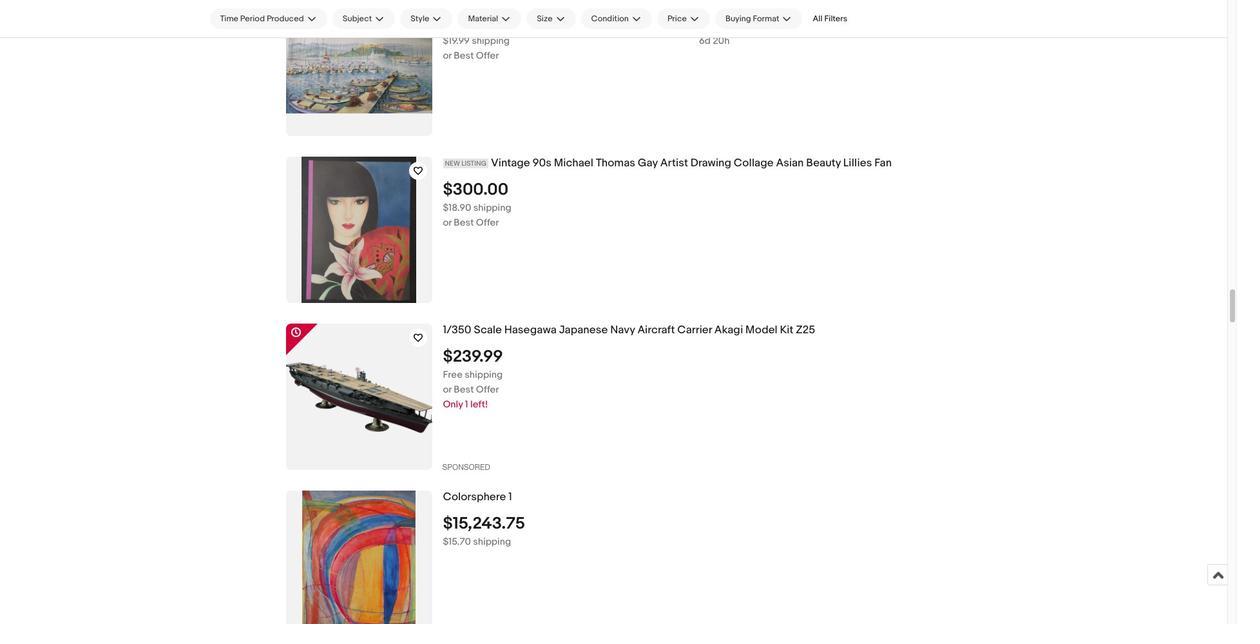 Task type: locate. For each thing, give the bounding box(es) containing it.
new listing vintage 90s michael thomas gay artist drawing collage asian beauty lillies fan
[[445, 157, 892, 170]]

1 or from the top
[[443, 50, 452, 62]]

scale
[[474, 324, 502, 337]]

model
[[746, 324, 778, 337]]

best inside $300.00 $18.90 shipping or best offer
[[454, 216, 474, 229]]

1 horizontal spatial 1
[[509, 491, 512, 503]]

subject
[[343, 14, 372, 24]]

sponsored
[[443, 463, 490, 472]]

best
[[454, 50, 474, 62], [454, 216, 474, 229], [454, 383, 474, 396]]

1 inside colorsphere 1 link
[[509, 491, 512, 503]]

shipping down $15,243.75
[[473, 536, 511, 548]]

shipping down $300.00
[[474, 202, 512, 214]]

2 best from the top
[[454, 216, 474, 229]]

time
[[220, 14, 239, 24]]

3 best from the top
[[454, 383, 474, 396]]

2 offer from the top
[[476, 216, 499, 229]]

best down $18.90
[[454, 216, 474, 229]]

6d
[[700, 35, 711, 47]]

colorsphere
[[443, 491, 506, 503]]

z25
[[796, 324, 816, 337]]

free
[[443, 369, 463, 381]]

listing
[[462, 159, 487, 168]]

style
[[411, 14, 430, 24]]

best for $239.99
[[454, 383, 474, 396]]

0 vertical spatial best
[[454, 50, 474, 62]]

0 vertical spatial 1
[[465, 398, 468, 411]]

best inside "$239.99 free shipping or best offer only 1 left!"
[[454, 383, 474, 396]]

$89.99
[[443, 13, 494, 33]]

or for $300.00
[[443, 216, 452, 229]]

asian
[[776, 157, 804, 170]]

1 vertical spatial or
[[443, 216, 452, 229]]

drawing
[[691, 157, 732, 170]]

filters
[[825, 14, 848, 24]]

0 vertical spatial offer
[[476, 50, 499, 62]]

3 offer from the top
[[476, 383, 499, 396]]

tap to watch item - rolf rafflewski docks lithograph  limited edition 22 x 30 with coa & auto image
[[409, 0, 427, 13]]

colorsphere 1 image
[[303, 491, 416, 624]]

or inside "$239.99 free shipping or best offer only 1 left!"
[[443, 383, 452, 396]]

best down $19.99
[[454, 50, 474, 62]]

0 bids $19.99 shipping
[[443, 17, 727, 47]]

gay
[[638, 157, 658, 170]]

offer up left!
[[476, 383, 499, 396]]

artist
[[661, 157, 688, 170]]

shipping for $239.99
[[465, 369, 503, 381]]

$15.70
[[443, 536, 471, 548]]

shipping for $300.00
[[474, 202, 512, 214]]

offer for $239.99
[[476, 383, 499, 396]]

michael
[[554, 157, 594, 170]]

hasegawa
[[505, 324, 557, 337]]

offer down $300.00
[[476, 216, 499, 229]]

offer inside "$239.99 free shipping or best offer only 1 left!"
[[476, 383, 499, 396]]

rolf rafflewski docks lithograph  limited edition 22 x 30 with coa & auto image
[[286, 12, 432, 114]]

shipping inside $300.00 $18.90 shipping or best offer
[[474, 202, 512, 214]]

3 or from the top
[[443, 383, 452, 396]]

1 vertical spatial offer
[[476, 216, 499, 229]]

or inside $300.00 $18.90 shipping or best offer
[[443, 216, 452, 229]]

2 vertical spatial offer
[[476, 383, 499, 396]]

subject button
[[332, 8, 395, 29]]

1 inside "$239.99 free shipping or best offer only 1 left!"
[[465, 398, 468, 411]]

offer inside 6d 20h or best offer
[[476, 50, 499, 62]]

or down $19.99
[[443, 50, 452, 62]]

lillies
[[844, 157, 872, 170]]

navy
[[611, 324, 635, 337]]

best up 'only'
[[454, 383, 474, 396]]

all filters button
[[808, 8, 853, 29]]

beauty
[[807, 157, 841, 170]]

$239.99 free shipping or best offer only 1 left!
[[443, 347, 503, 411]]

buying format
[[726, 14, 780, 24]]

1 vertical spatial best
[[454, 216, 474, 229]]

1/350 scale hasegawa japanese navy aircraft carrier akagi model kit z25
[[443, 324, 816, 337]]

$300.00
[[443, 180, 509, 200]]

price
[[668, 14, 687, 24]]

shipping
[[472, 35, 510, 47], [474, 202, 512, 214], [465, 369, 503, 381], [473, 536, 511, 548]]

1
[[465, 398, 468, 411], [509, 491, 512, 503]]

best inside 6d 20h or best offer
[[454, 50, 474, 62]]

only
[[443, 398, 463, 411]]

6d 20h or best offer
[[443, 35, 730, 62]]

shipping inside $15,243.75 $15.70 shipping
[[473, 536, 511, 548]]

time period produced
[[220, 14, 304, 24]]

0 vertical spatial or
[[443, 50, 452, 62]]

kit
[[780, 324, 794, 337]]

shipping down $239.99
[[465, 369, 503, 381]]

colorsphere 1
[[443, 491, 512, 503]]

1 vertical spatial 1
[[509, 491, 512, 503]]

1 right colorsphere
[[509, 491, 512, 503]]

condition button
[[581, 8, 652, 29]]

2 or from the top
[[443, 216, 452, 229]]

1/350 scale hasegawa japanese navy aircraft carrier akagi model kit z25 link
[[443, 324, 1084, 337]]

0 horizontal spatial 1
[[465, 398, 468, 411]]

shipping down 'material' dropdown button at the top of the page
[[472, 35, 510, 47]]

or
[[443, 50, 452, 62], [443, 216, 452, 229], [443, 383, 452, 396]]

1 best from the top
[[454, 50, 474, 62]]

collage
[[734, 157, 774, 170]]

vintage 90s michael thomas gay artist drawing collage asian beauty lillies fan image
[[301, 157, 417, 303]]

1 offer from the top
[[476, 50, 499, 62]]

thomas
[[596, 157, 636, 170]]

$15,243.75
[[443, 514, 525, 534]]

or down $18.90
[[443, 216, 452, 229]]

left!
[[471, 398, 488, 411]]

offer inside $300.00 $18.90 shipping or best offer
[[476, 216, 499, 229]]

material button
[[458, 8, 522, 29]]

shipping inside "$239.99 free shipping or best offer only 1 left!"
[[465, 369, 503, 381]]

offer
[[476, 50, 499, 62], [476, 216, 499, 229], [476, 383, 499, 396]]

or down the free
[[443, 383, 452, 396]]

offer down 'material' dropdown button at the top of the page
[[476, 50, 499, 62]]

1 left left!
[[465, 398, 468, 411]]

$19.99
[[443, 35, 470, 47]]

2 vertical spatial best
[[454, 383, 474, 396]]

2 vertical spatial or
[[443, 383, 452, 396]]

carrier
[[678, 324, 712, 337]]



Task type: vqa. For each thing, say whether or not it's contained in the screenshot.
3rd "Offer"
yes



Task type: describe. For each thing, give the bounding box(es) containing it.
or for $239.99
[[443, 383, 452, 396]]

20h
[[713, 35, 730, 47]]

size button
[[527, 8, 576, 29]]

shipping inside 0 bids $19.99 shipping
[[472, 35, 510, 47]]

90s
[[533, 157, 552, 170]]

buying format button
[[716, 8, 803, 29]]

condition
[[592, 14, 629, 24]]

buying
[[726, 14, 752, 24]]

format
[[753, 14, 780, 24]]

bids
[[708, 17, 727, 29]]

vintage
[[491, 157, 530, 170]]

japanese
[[559, 324, 608, 337]]

or inside 6d 20h or best offer
[[443, 50, 452, 62]]

fan
[[875, 157, 892, 170]]

material
[[468, 14, 498, 24]]

shipping for $15,243.75
[[473, 536, 511, 548]]

offer for $300.00
[[476, 216, 499, 229]]

period
[[240, 14, 265, 24]]

price button
[[657, 8, 710, 29]]

$239.99
[[443, 347, 503, 367]]

all filters
[[813, 14, 848, 24]]

size
[[537, 14, 553, 24]]

1/350
[[443, 324, 472, 337]]

$15,243.75 $15.70 shipping
[[443, 514, 525, 548]]

0
[[700, 17, 706, 29]]

new
[[445, 159, 460, 168]]

aircraft
[[638, 324, 675, 337]]

all
[[813, 14, 823, 24]]

$18.90
[[443, 202, 471, 214]]

colorsphere 1 link
[[443, 491, 1084, 504]]

time period produced button
[[210, 8, 327, 29]]

best for $300.00
[[454, 216, 474, 229]]

produced
[[267, 14, 304, 24]]

akagi
[[715, 324, 743, 337]]

1/350 scale hasegawa japanese navy aircraft carrier akagi model kit z25 image
[[286, 354, 432, 440]]

$300.00 $18.90 shipping or best offer
[[443, 180, 512, 229]]

style button
[[400, 8, 453, 29]]



